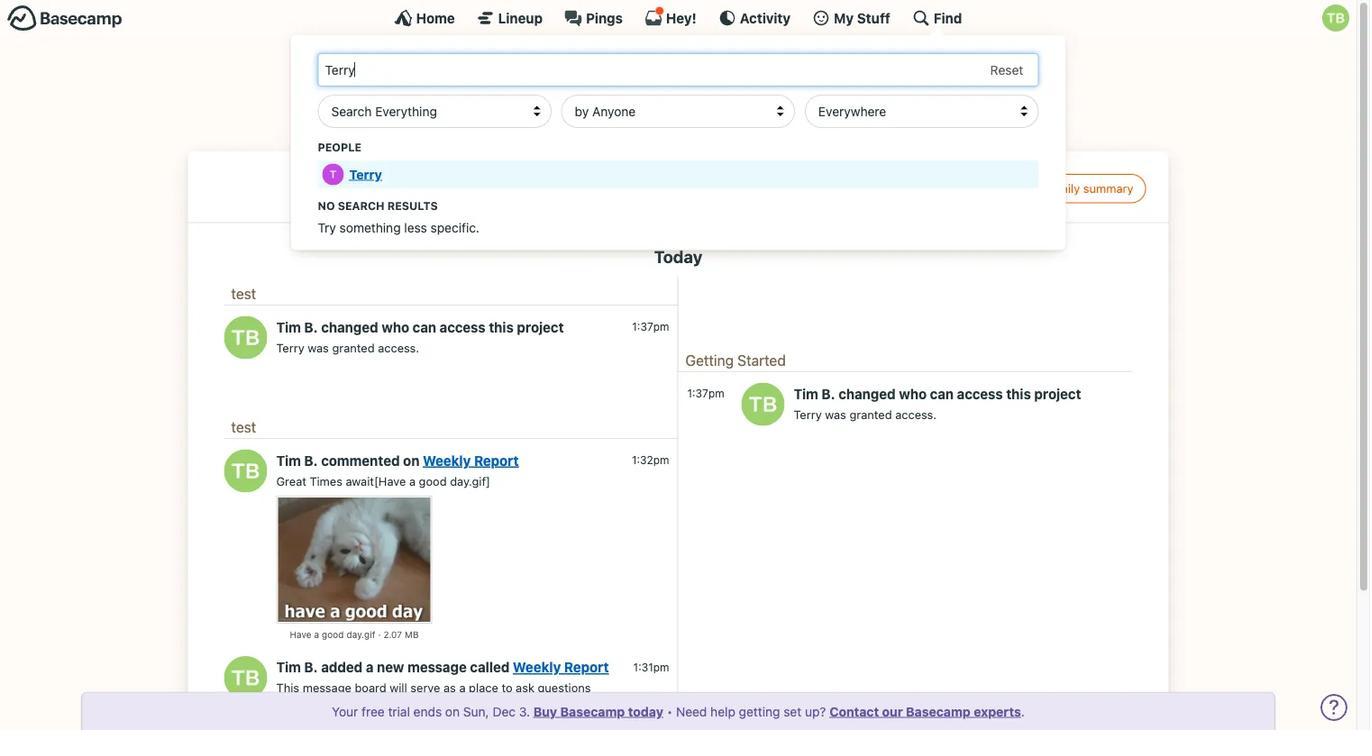 Task type: locate. For each thing, give the bounding box(es) containing it.
1 vertical spatial test link
[[231, 419, 256, 436]]

0 vertical spatial changed
[[321, 319, 378, 335]]

0 vertical spatial report
[[474, 453, 519, 468]]

0 vertical spatial access
[[440, 319, 486, 335]]

latest
[[583, 170, 666, 204]]

b.
[[304, 319, 318, 335], [822, 386, 835, 402], [304, 453, 318, 468], [304, 660, 318, 675]]

basecamp right our
[[906, 704, 971, 719]]

0 vertical spatial was
[[308, 341, 329, 354]]

0 vertical spatial can
[[413, 319, 436, 335]]

0 vertical spatial granted
[[332, 341, 375, 354]]

0 horizontal spatial granted
[[332, 341, 375, 354]]

1 vertical spatial tim b. changed who can access this project
[[794, 386, 1082, 402]]

latest
[[461, 65, 497, 82]]

terry for getting started
[[794, 408, 822, 421]]

good left day.gif]
[[419, 474, 447, 488]]

1 vertical spatial tim burton image
[[224, 316, 267, 359]]

1 horizontal spatial granted
[[850, 408, 892, 421]]

1 horizontal spatial who
[[899, 386, 927, 402]]

stuff
[[857, 10, 891, 26]]

assignment image
[[583, 61, 609, 87]]

1 horizontal spatial access.
[[895, 408, 937, 421]]

1:37pm element down "getting" at the right
[[687, 387, 725, 400]]

2 horizontal spatial terry
[[794, 408, 822, 421]]

search
[[338, 199, 385, 212]]

this for getting started
[[1006, 386, 1031, 402]]

to
[[502, 681, 513, 695]]

free
[[362, 704, 385, 719]]

new
[[377, 660, 404, 675]]

try something less specific. alert
[[318, 197, 1039, 237]]

changed
[[321, 319, 378, 335], [839, 386, 896, 402]]

0 vertical spatial dos
[[940, 65, 964, 82]]

buy basecamp today link
[[534, 704, 664, 719]]

0 horizontal spatial terry
[[276, 341, 304, 354]]

something
[[340, 220, 401, 235]]

message up your
[[303, 681, 352, 695]]

0 horizontal spatial basecamp
[[560, 704, 625, 719]]

0 vertical spatial test link
[[231, 285, 256, 303]]

activity
[[501, 65, 548, 82], [492, 110, 539, 127]]

access. for test
[[378, 341, 419, 354]]

getting started link
[[686, 352, 786, 369]]

•
[[667, 704, 673, 719]]

0 vertical spatial message
[[408, 660, 467, 675]]

added for &
[[665, 110, 706, 127]]

tim burton image for tim b. changed who can access this project
[[224, 316, 267, 359]]

dos right todo image
[[637, 110, 661, 127]]

project
[[517, 319, 564, 335], [1035, 386, 1082, 402]]

specific.
[[431, 220, 480, 235]]

0 vertical spatial tim b. changed who can access this project
[[276, 319, 564, 335]]

access for getting started
[[957, 386, 1003, 402]]

1 basecamp from the left
[[560, 704, 625, 719]]

on up great times await[have a good day.gif]
[[403, 453, 420, 468]]

2 test from the top
[[231, 419, 256, 436]]

0 horizontal spatial access
[[440, 319, 486, 335]]

1 vertical spatial test
[[231, 419, 256, 436]]

dec
[[493, 704, 516, 719]]

to-dos added & completed
[[615, 110, 794, 127]]

project for getting started
[[1035, 386, 1082, 402]]

a up board
[[366, 660, 374, 675]]

someone's for someone's activity
[[416, 110, 488, 127]]

hey!
[[666, 10, 697, 26]]

0 horizontal spatial someone's
[[416, 110, 488, 127]]

1:37pm down today
[[632, 321, 669, 333]]

test link
[[231, 285, 256, 303], [231, 419, 256, 436]]

need
[[676, 704, 707, 719]]

1:37pm
[[632, 321, 669, 333], [687, 387, 725, 400]]

none reset field inside main element
[[981, 59, 1033, 82]]

dos
[[940, 65, 964, 82], [637, 110, 661, 127]]

help
[[711, 704, 736, 719]]

pings button
[[564, 9, 623, 27]]

contact
[[830, 704, 879, 719]]

set
[[784, 704, 802, 719]]

todo image
[[583, 105, 609, 131]]

access.
[[378, 341, 419, 354], [895, 408, 937, 421]]

0 horizontal spatial report
[[474, 453, 519, 468]]

serve
[[411, 681, 440, 695]]

changed for test
[[321, 319, 378, 335]]

1 horizontal spatial can
[[930, 386, 954, 402]]

0 horizontal spatial changed
[[321, 319, 378, 335]]

1 vertical spatial who
[[899, 386, 927, 402]]

2 test link from the top
[[231, 419, 256, 436]]

1 vertical spatial granted
[[850, 408, 892, 421]]

activity down &
[[672, 170, 774, 204]]

1 horizontal spatial tim b. changed who can access this project
[[794, 386, 1082, 402]]

1 vertical spatial this
[[1006, 386, 1031, 402]]

0 horizontal spatial project
[[517, 319, 564, 335]]

tim burton image left great
[[224, 449, 267, 493]]

1 horizontal spatial good
[[419, 474, 447, 488]]

0 horizontal spatial good
[[322, 629, 344, 640]]

report up day.gif]
[[474, 453, 519, 468]]

1:37pm element down today
[[632, 321, 669, 333]]

my
[[834, 10, 854, 26]]

this
[[489, 319, 514, 335], [1006, 386, 1031, 402]]

1 test link from the top
[[231, 285, 256, 303]]

0 vertical spatial good
[[419, 474, 447, 488]]

upcoming dates
[[860, 110, 968, 127]]

completed
[[724, 110, 794, 127]]

latest activity
[[583, 170, 774, 204]]

0 vertical spatial who
[[382, 319, 409, 335]]

1 horizontal spatial terry
[[349, 167, 382, 182]]

weekly report link up day.gif]
[[423, 453, 519, 468]]

granted for test
[[332, 341, 375, 354]]

your
[[332, 704, 358, 719]]

0 vertical spatial activity
[[740, 10, 791, 26]]

1 horizontal spatial tim burton image
[[742, 383, 785, 426]]

buy
[[534, 704, 557, 719]]

0 horizontal spatial dos
[[637, 110, 661, 127]]

home
[[416, 10, 455, 26]]

message up this message board will serve as a place to ask questions
[[408, 660, 467, 675]]

1 horizontal spatial dos
[[940, 65, 964, 82]]

dates
[[931, 110, 968, 127]]

1 horizontal spatial 1:37pm element
[[687, 387, 725, 400]]

tim
[[276, 319, 301, 335], [794, 386, 819, 402], [276, 453, 301, 468], [276, 660, 301, 675]]

1 vertical spatial activity
[[492, 110, 539, 127]]

try
[[318, 220, 336, 235]]

who
[[382, 319, 409, 335], [899, 386, 927, 402]]

tim burton image
[[1323, 5, 1350, 32], [224, 316, 267, 359], [224, 656, 267, 700]]

can for getting started
[[930, 386, 954, 402]]

changed for getting started
[[839, 386, 896, 402]]

weekly
[[423, 453, 471, 468], [513, 660, 561, 675]]

1 vertical spatial can
[[930, 386, 954, 402]]

a right have on the bottom left
[[314, 629, 319, 640]]

0 vertical spatial project
[[517, 319, 564, 335]]

someone's
[[615, 65, 687, 82], [416, 110, 488, 127]]

activity down all the latest activity
[[492, 110, 539, 127]]

1 vertical spatial tim burton image
[[224, 449, 267, 493]]

0 horizontal spatial tim b. changed who can access this project
[[276, 319, 564, 335]]

good left day.gif
[[322, 629, 344, 640]]

activity
[[740, 10, 791, 26], [672, 170, 774, 204]]

this for test
[[489, 319, 514, 335]]

tim burton image for test
[[224, 449, 267, 493]]

0 horizontal spatial tim burton image
[[224, 449, 267, 493]]

0 horizontal spatial 1:37pm element
[[632, 321, 669, 333]]

test for tim b. commented on
[[231, 419, 256, 436]]

1 horizontal spatial weekly
[[513, 660, 561, 675]]

basecamp down questions
[[560, 704, 625, 719]]

1 horizontal spatial project
[[1035, 386, 1082, 402]]

added left &
[[665, 110, 706, 127]]

access for test
[[440, 319, 486, 335]]

tim b. changed who can access this project for test
[[276, 319, 564, 335]]

0 vertical spatial 1:37pm element
[[632, 321, 669, 333]]

added
[[665, 110, 706, 127], [321, 660, 363, 675]]

1 vertical spatial report
[[564, 660, 609, 675]]

0 horizontal spatial message
[[303, 681, 352, 695]]

None reset field
[[981, 59, 1033, 82]]

0 vertical spatial someone's
[[615, 65, 687, 82]]

1 horizontal spatial changed
[[839, 386, 896, 402]]

tim burton image down started
[[742, 383, 785, 426]]

less
[[404, 220, 427, 235]]

test
[[231, 285, 256, 303], [231, 419, 256, 436]]

1:37pm for test
[[632, 321, 669, 333]]

1 test from the top
[[231, 285, 256, 303]]

1 vertical spatial 1:37pm
[[687, 387, 725, 400]]

1 horizontal spatial added
[[665, 110, 706, 127]]

0 horizontal spatial who
[[382, 319, 409, 335]]

weekly report link up questions
[[513, 660, 609, 675]]

person report image
[[385, 105, 410, 131]]

activity right latest
[[501, 65, 548, 82]]

1:32pm element
[[632, 454, 669, 467]]

0 vertical spatial terry
[[349, 167, 382, 182]]

2 vertical spatial terry
[[794, 408, 822, 421]]

activity up assignments on the top right of the page
[[740, 10, 791, 26]]

0 vertical spatial tim burton image
[[1323, 5, 1350, 32]]

1 horizontal spatial this
[[1006, 386, 1031, 402]]

no search results try something less specific.
[[318, 199, 480, 235]]

0 horizontal spatial can
[[413, 319, 436, 335]]

a
[[409, 474, 416, 488], [314, 629, 319, 640], [366, 660, 374, 675], [459, 681, 466, 695]]

1 vertical spatial dos
[[637, 110, 661, 127]]

1 vertical spatial 1:37pm element
[[687, 387, 725, 400]]

dos up dates
[[940, 65, 964, 82]]

1:37pm down "getting" at the right
[[687, 387, 725, 400]]

0 horizontal spatial added
[[321, 660, 363, 675]]

was
[[308, 341, 329, 354], [825, 408, 847, 421]]

1 vertical spatial changed
[[839, 386, 896, 402]]

terry
[[349, 167, 382, 182], [276, 341, 304, 354], [794, 408, 822, 421]]

no
[[318, 199, 335, 212]]

someone's assignments
[[615, 65, 773, 82]]

can
[[413, 319, 436, 335], [930, 386, 954, 402]]

1:37pm element
[[632, 321, 669, 333], [687, 387, 725, 400]]

activity report image
[[385, 61, 410, 87]]

added down 'have a good day.gif 2.07 mb'
[[321, 660, 363, 675]]

weekly up ask
[[513, 660, 561, 675]]

1 vertical spatial someone's
[[416, 110, 488, 127]]

tim b. changed who can access this project for getting started
[[794, 386, 1082, 402]]

find
[[934, 10, 962, 26]]

1 vertical spatial access
[[957, 386, 1003, 402]]

overdue
[[860, 65, 916, 82]]

0 vertical spatial terry was granted access.
[[276, 341, 419, 354]]

1 vertical spatial access.
[[895, 408, 937, 421]]

getting started
[[686, 352, 786, 369]]

terry link
[[349, 167, 382, 182]]

0 horizontal spatial access.
[[378, 341, 419, 354]]

0 vertical spatial test
[[231, 285, 256, 303]]

on left sun,
[[445, 704, 460, 719]]

all
[[416, 65, 432, 82]]

1 vertical spatial project
[[1035, 386, 1082, 402]]

tim burton image
[[742, 383, 785, 426], [224, 449, 267, 493]]

1 horizontal spatial 1:37pm
[[687, 387, 725, 400]]

1:32pm
[[632, 454, 669, 467]]

0 horizontal spatial was
[[308, 341, 329, 354]]

activity inside main element
[[740, 10, 791, 26]]

commented
[[321, 453, 400, 468]]

1 vertical spatial terry was granted access.
[[794, 408, 937, 421]]

main element
[[0, 0, 1357, 250]]

1:37pm element for test
[[632, 321, 669, 333]]

test link for tim b. changed who can access this project
[[231, 285, 256, 303]]

1 vertical spatial weekly report link
[[513, 660, 609, 675]]

1 vertical spatial terry
[[276, 341, 304, 354]]

0 vertical spatial access.
[[378, 341, 419, 354]]

1 horizontal spatial terry was granted access.
[[794, 408, 937, 421]]

Search for… search field
[[318, 53, 1039, 87]]

0 vertical spatial weekly report link
[[423, 453, 519, 468]]

place
[[469, 681, 498, 695]]

1 horizontal spatial basecamp
[[906, 704, 971, 719]]

1 vertical spatial added
[[321, 660, 363, 675]]

1 vertical spatial on
[[445, 704, 460, 719]]

someone's down the "the"
[[416, 110, 488, 127]]

0 vertical spatial tim burton image
[[742, 383, 785, 426]]

0 horizontal spatial on
[[403, 453, 420, 468]]

tim burton image for getting started
[[742, 383, 785, 426]]

0 vertical spatial added
[[665, 110, 706, 127]]

access. for getting started
[[895, 408, 937, 421]]

day.gif]
[[450, 474, 490, 488]]

0 horizontal spatial terry was granted access.
[[276, 341, 419, 354]]

someone's up to-
[[615, 65, 687, 82]]

report
[[474, 453, 519, 468], [564, 660, 609, 675]]

tim b. changed who can access this project
[[276, 319, 564, 335], [794, 386, 1082, 402]]

will
[[390, 681, 407, 695]]

0 horizontal spatial 1:37pm
[[632, 321, 669, 333]]

0 horizontal spatial weekly
[[423, 453, 471, 468]]

tim b. commented on weekly report
[[276, 453, 519, 468]]

1 vertical spatial was
[[825, 408, 847, 421]]

results
[[387, 199, 438, 212]]

1 horizontal spatial was
[[825, 408, 847, 421]]

granted
[[332, 341, 375, 354], [850, 408, 892, 421]]

access
[[440, 319, 486, 335], [957, 386, 1003, 402]]

someone's activity
[[416, 110, 539, 127]]

weekly up day.gif]
[[423, 453, 471, 468]]

report up questions
[[564, 660, 609, 675]]



Task type: describe. For each thing, give the bounding box(es) containing it.
1:37pm element for getting started
[[687, 387, 725, 400]]

someone's activity link
[[376, 98, 562, 138]]

a down tim b. commented on weekly report
[[409, 474, 416, 488]]

times
[[310, 474, 343, 488]]

to-dos added & completed link
[[574, 98, 807, 138]]

overdue to-dos link
[[820, 54, 981, 94]]

was for getting started
[[825, 408, 847, 421]]

2 basecamp from the left
[[906, 704, 971, 719]]

lineup link
[[477, 9, 543, 27]]

weekly report link for tim b. commented on
[[423, 453, 519, 468]]

day.gif
[[347, 629, 375, 640]]

terry image
[[322, 164, 344, 185]]

lineup
[[498, 10, 543, 26]]

schedule image
[[829, 105, 854, 131]]

who for test
[[382, 319, 409, 335]]

mb
[[405, 629, 419, 640]]

upcoming
[[860, 110, 928, 127]]

zoom have a good day.gif image
[[278, 498, 430, 622]]

this message board will serve as a place to ask questions
[[276, 681, 591, 695]]

up?
[[805, 704, 826, 719]]

&
[[710, 110, 720, 127]]

sun,
[[463, 704, 489, 719]]

1 vertical spatial activity
[[672, 170, 774, 204]]

1 horizontal spatial report
[[564, 660, 609, 675]]

ends
[[414, 704, 442, 719]]

terry for test
[[276, 341, 304, 354]]

added for a
[[321, 660, 363, 675]]

ask
[[516, 681, 535, 695]]

terry was granted access. for getting started
[[794, 408, 937, 421]]

activity link
[[718, 9, 791, 27]]

your free trial ends on sun, dec  3. buy basecamp today • need help getting set up? contact our basecamp experts .
[[332, 704, 1025, 719]]

terry inside main element
[[349, 167, 382, 182]]

experts
[[974, 704, 1021, 719]]

today
[[654, 247, 703, 266]]

great times await[have a good day.gif]
[[276, 474, 490, 488]]

was for test
[[308, 341, 329, 354]]

1 horizontal spatial on
[[445, 704, 460, 719]]

1:31pm element
[[633, 661, 669, 674]]

to-
[[615, 110, 637, 127]]

as
[[444, 681, 456, 695]]

great
[[276, 474, 306, 488]]

test link for tim b. commented on
[[231, 419, 256, 436]]

have a good day.gif 2.07 mb
[[290, 629, 419, 640]]

find button
[[912, 9, 962, 27]]

a right the as
[[459, 681, 466, 695]]

someone's for someone's assignments
[[615, 65, 687, 82]]

activity inside someone's activity link
[[492, 110, 539, 127]]

getting
[[739, 704, 780, 719]]

my stuff button
[[812, 9, 891, 27]]

hey! button
[[645, 6, 697, 27]]

today
[[628, 704, 664, 719]]

have
[[290, 629, 312, 640]]

my stuff
[[834, 10, 891, 26]]

granted for getting started
[[850, 408, 892, 421]]

1 vertical spatial message
[[303, 681, 352, 695]]

await[have
[[346, 474, 406, 488]]

all the latest activity link
[[376, 54, 562, 94]]

home link
[[395, 9, 455, 27]]

.
[[1021, 704, 1025, 719]]

contact our basecamp experts link
[[830, 704, 1021, 719]]

test for tim b. changed who can access this project
[[231, 285, 256, 303]]

1:37pm for getting started
[[687, 387, 725, 400]]

all the latest activity
[[416, 65, 548, 82]]

upcoming dates link
[[820, 98, 981, 138]]

1 horizontal spatial message
[[408, 660, 467, 675]]

assignments
[[691, 65, 773, 82]]

can for test
[[413, 319, 436, 335]]

0 vertical spatial weekly
[[423, 453, 471, 468]]

reports image
[[829, 61, 854, 87]]

project for test
[[517, 319, 564, 335]]

someone's assignments link
[[574, 54, 807, 94]]

our
[[882, 704, 903, 719]]

called
[[470, 660, 510, 675]]

overdue to-dos
[[860, 65, 964, 82]]

pings
[[586, 10, 623, 26]]

board
[[355, 681, 387, 695]]

1:31pm
[[633, 661, 669, 674]]

who for getting started
[[899, 386, 927, 402]]

the
[[436, 65, 457, 82]]

terry was granted access. for test
[[276, 341, 419, 354]]

activity inside all the latest activity link
[[501, 65, 548, 82]]

questions
[[538, 681, 591, 695]]

switch accounts image
[[7, 5, 123, 32]]

trial
[[388, 704, 410, 719]]

tim b. added a new message called weekly report
[[276, 660, 609, 675]]

weekly report link for tim b. added a new message called
[[513, 660, 609, 675]]

0 vertical spatial on
[[403, 453, 420, 468]]

1 vertical spatial good
[[322, 629, 344, 640]]

started
[[738, 352, 786, 369]]

tim burton image for tim b. added a new message called
[[224, 656, 267, 700]]

to-
[[920, 65, 940, 82]]

3.
[[519, 704, 530, 719]]

people
[[318, 141, 362, 154]]

this
[[276, 681, 299, 695]]

getting
[[686, 352, 734, 369]]

2.07
[[384, 629, 402, 640]]



Task type: vqa. For each thing, say whether or not it's contained in the screenshot.
Todo image
yes



